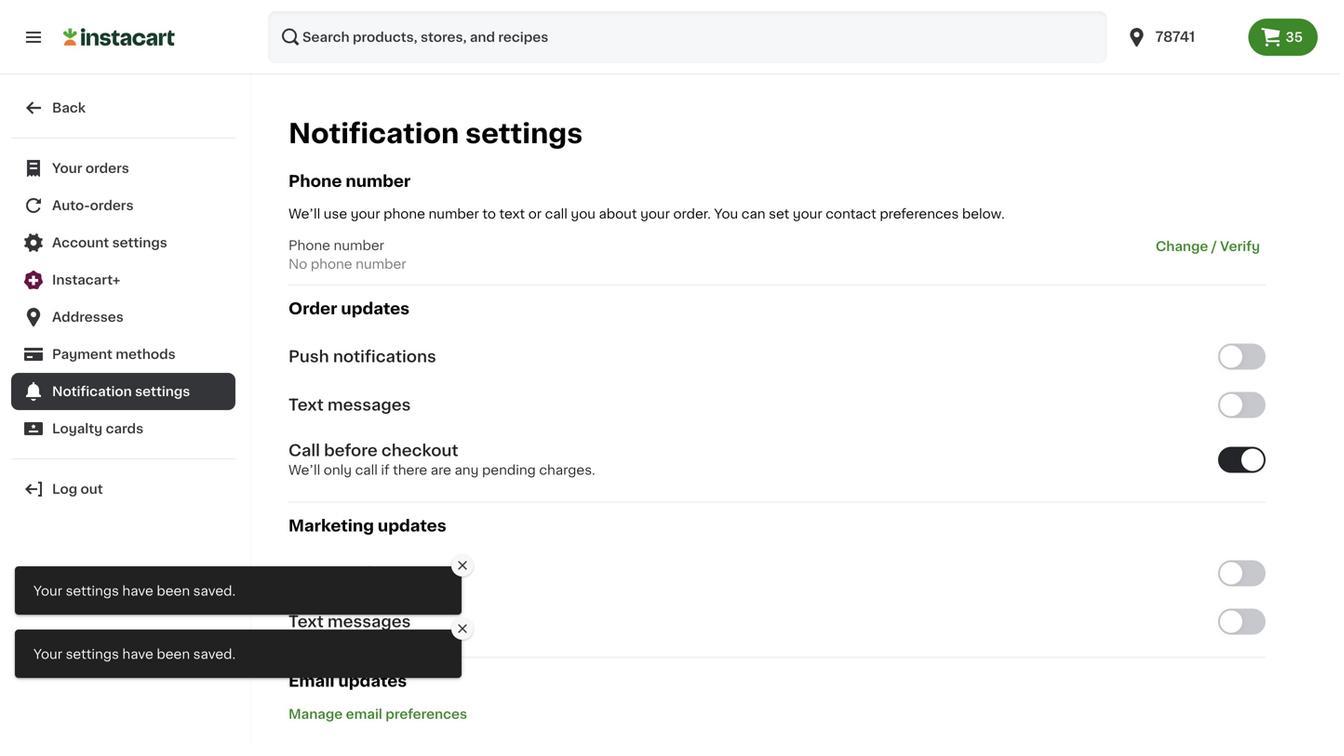 Task type: describe. For each thing, give the bounding box(es) containing it.
email
[[346, 708, 382, 721]]

out
[[81, 483, 103, 496]]

account settings link
[[11, 224, 236, 262]]

text messages for marketing
[[289, 614, 411, 630]]

below.
[[962, 208, 1005, 221]]

0 vertical spatial preferences
[[880, 208, 959, 221]]

auto-orders
[[52, 199, 134, 212]]

been for close toast icon
[[157, 648, 190, 661]]

0 horizontal spatial preferences
[[386, 708, 467, 721]]

text
[[499, 208, 525, 221]]

text for marketing updates
[[289, 614, 324, 630]]

your inside "link"
[[52, 162, 82, 175]]

35
[[1286, 31, 1303, 44]]

phone number
[[289, 174, 411, 189]]

you
[[714, 208, 738, 221]]

charges.
[[539, 464, 595, 477]]

contact
[[826, 208, 877, 221]]

change / verify
[[1156, 240, 1260, 253]]

text messages for order
[[289, 397, 411, 413]]

saved. for close toast icon
[[193, 648, 236, 661]]

there
[[393, 464, 427, 477]]

2 your from the left
[[641, 208, 670, 221]]

been for close toast image at the bottom left of the page
[[157, 585, 190, 598]]

change
[[1156, 240, 1209, 253]]

1 vertical spatial notification settings
[[52, 385, 190, 398]]

have for close toast image at the bottom left of the page
[[122, 585, 153, 598]]

your for close toast icon
[[34, 648, 62, 661]]

addresses link
[[11, 299, 236, 336]]

email
[[289, 674, 335, 690]]

number up order updates
[[356, 258, 406, 271]]

no
[[289, 258, 307, 271]]

3 your from the left
[[793, 208, 823, 221]]

your orders link
[[11, 150, 236, 187]]

call
[[289, 443, 320, 459]]

checkout
[[382, 443, 459, 459]]

have for close toast icon
[[122, 648, 153, 661]]

phone for no
[[311, 258, 352, 271]]

updates for email updates
[[338, 674, 407, 690]]

auto-orders link
[[11, 187, 236, 224]]

methods
[[116, 348, 176, 361]]

notification settings link
[[11, 373, 236, 411]]

set
[[769, 208, 790, 221]]

email updates
[[289, 674, 407, 690]]

log
[[52, 483, 77, 496]]

change / verify button
[[1150, 237, 1266, 257]]

to
[[483, 208, 496, 221]]

phone for phone number
[[289, 174, 342, 189]]

pending
[[482, 464, 536, 477]]

any
[[455, 464, 479, 477]]

can
[[742, 208, 766, 221]]

instacart+ link
[[11, 262, 236, 299]]

order updates
[[289, 301, 410, 317]]

use
[[324, 208, 347, 221]]

about
[[599, 208, 637, 221]]

loyalty
[[52, 423, 103, 436]]

your for close toast image at the bottom left of the page
[[34, 585, 62, 598]]

log out link
[[11, 471, 236, 508]]

35 button
[[1249, 19, 1318, 56]]

messages for order
[[328, 397, 411, 413]]

call inside call before checkout we'll only call if there are any pending charges.
[[355, 464, 378, 477]]

saved. for close toast image at the bottom left of the page
[[193, 585, 236, 598]]

0 vertical spatial notification settings
[[289, 121, 583, 147]]

phone for your
[[384, 208, 425, 221]]



Task type: locate. For each thing, give the bounding box(es) containing it.
2 text from the top
[[289, 614, 324, 630]]

1 push from the top
[[289, 349, 329, 365]]

text messages up before on the left
[[289, 397, 411, 413]]

your
[[351, 208, 380, 221], [641, 208, 670, 221], [793, 208, 823, 221]]

updates for order updates
[[341, 301, 410, 317]]

verify
[[1221, 240, 1260, 253]]

log out
[[52, 483, 103, 496]]

0 vertical spatial updates
[[341, 301, 410, 317]]

phone
[[289, 174, 342, 189], [289, 239, 330, 252]]

1 vertical spatial your
[[34, 585, 62, 598]]

marketing
[[289, 518, 374, 534]]

push down marketing
[[289, 566, 329, 582]]

1 horizontal spatial notification
[[289, 121, 459, 147]]

2 vertical spatial updates
[[338, 674, 407, 690]]

1 we'll from the top
[[289, 208, 320, 221]]

preferences
[[880, 208, 959, 221], [386, 708, 467, 721]]

push notifications down order updates
[[289, 349, 436, 365]]

instacart logo image
[[63, 26, 175, 48]]

or
[[528, 208, 542, 221]]

2 have from the top
[[122, 648, 153, 661]]

None search field
[[268, 11, 1107, 63]]

we'll
[[289, 208, 320, 221], [289, 464, 320, 477]]

Search field
[[268, 11, 1107, 63]]

we'll inside call before checkout we'll only call if there are any pending charges.
[[289, 464, 320, 477]]

text for order updates
[[289, 397, 324, 413]]

2 your settings have been saved. from the top
[[34, 648, 236, 661]]

orders inside "link"
[[86, 162, 129, 175]]

call before checkout we'll only call if there are any pending charges.
[[289, 443, 595, 477]]

1 vertical spatial preferences
[[386, 708, 467, 721]]

account settings
[[52, 236, 167, 249]]

1 vertical spatial been
[[157, 648, 190, 661]]

0 vertical spatial phone
[[289, 174, 342, 189]]

manage email preferences
[[289, 708, 467, 721]]

updates
[[341, 301, 410, 317], [378, 518, 446, 534], [338, 674, 407, 690]]

1 vertical spatial we'll
[[289, 464, 320, 477]]

1 notifications from the top
[[333, 349, 436, 365]]

have
[[122, 585, 153, 598], [122, 648, 153, 661]]

notification settings
[[289, 121, 583, 147], [52, 385, 190, 398]]

order.
[[673, 208, 711, 221]]

2 saved. from the top
[[193, 648, 236, 661]]

push
[[289, 349, 329, 365], [289, 566, 329, 582]]

phone right no
[[311, 258, 352, 271]]

0 vertical spatial push notifications
[[289, 349, 436, 365]]

2 horizontal spatial your
[[793, 208, 823, 221]]

2 notifications from the top
[[333, 566, 436, 582]]

number left the to
[[429, 208, 479, 221]]

manage email preferences link
[[289, 708, 467, 721]]

text messages up email updates
[[289, 614, 411, 630]]

orders up account settings
[[90, 199, 134, 212]]

1 text from the top
[[289, 397, 324, 413]]

2 we'll from the top
[[289, 464, 320, 477]]

0 vertical spatial notifications
[[333, 349, 436, 365]]

messages up before on the left
[[328, 397, 411, 413]]

2 been from the top
[[157, 648, 190, 661]]

messages for marketing
[[328, 614, 411, 630]]

call right or
[[545, 208, 568, 221]]

if
[[381, 464, 390, 477]]

0 horizontal spatial call
[[355, 464, 378, 477]]

2 messages from the top
[[328, 614, 411, 630]]

notification up the phone number
[[289, 121, 459, 147]]

updates down there
[[378, 518, 446, 534]]

payment
[[52, 348, 112, 361]]

1 messages from the top
[[328, 397, 411, 413]]

1 vertical spatial saved.
[[193, 648, 236, 661]]

0 vertical spatial text
[[289, 397, 324, 413]]

text up the call
[[289, 397, 324, 413]]

been
[[157, 585, 190, 598], [157, 648, 190, 661]]

0 vertical spatial your
[[52, 162, 82, 175]]

updates for marketing updates
[[378, 518, 446, 534]]

number
[[346, 174, 411, 189], [429, 208, 479, 221], [334, 239, 384, 252], [356, 258, 406, 271]]

0 horizontal spatial notification settings
[[52, 385, 190, 398]]

0 horizontal spatial your
[[351, 208, 380, 221]]

order
[[289, 301, 337, 317]]

1 vertical spatial your settings have been saved.
[[34, 648, 236, 661]]

orders up auto-orders
[[86, 162, 129, 175]]

notifications down order updates
[[333, 349, 436, 365]]

0 vertical spatial messages
[[328, 397, 411, 413]]

78741 button
[[1115, 11, 1249, 63]]

0 vertical spatial orders
[[86, 162, 129, 175]]

1 vertical spatial text
[[289, 614, 324, 630]]

0 vertical spatial saved.
[[193, 585, 236, 598]]

phone number no phone number
[[289, 239, 406, 271]]

number down use
[[334, 239, 384, 252]]

1 vertical spatial have
[[122, 648, 153, 661]]

updates up manage email preferences
[[338, 674, 407, 690]]

notification up loyalty cards
[[52, 385, 132, 398]]

1 horizontal spatial preferences
[[880, 208, 959, 221]]

1 text messages from the top
[[289, 397, 411, 413]]

orders
[[86, 162, 129, 175], [90, 199, 134, 212]]

2 text messages from the top
[[289, 614, 411, 630]]

marketing updates
[[289, 518, 446, 534]]

back
[[52, 101, 86, 114]]

updates down phone number no phone number
[[341, 301, 410, 317]]

call left if
[[355, 464, 378, 477]]

1 vertical spatial updates
[[378, 518, 446, 534]]

1 horizontal spatial call
[[545, 208, 568, 221]]

messages up email updates
[[328, 614, 411, 630]]

your right use
[[351, 208, 380, 221]]

preferences left below.
[[880, 208, 959, 221]]

we'll down the call
[[289, 464, 320, 477]]

0 vertical spatial phone
[[384, 208, 425, 221]]

payment methods
[[52, 348, 176, 361]]

we'll use your phone number to text or call you about your order. you can set your contact preferences below.
[[289, 208, 1005, 221]]

notification
[[289, 121, 459, 147], [52, 385, 132, 398]]

your right set
[[793, 208, 823, 221]]

cards
[[106, 423, 143, 436]]

1 horizontal spatial your
[[641, 208, 670, 221]]

saved.
[[193, 585, 236, 598], [193, 648, 236, 661]]

notifications for order
[[333, 349, 436, 365]]

orders for auto-orders
[[90, 199, 134, 212]]

close toast image
[[455, 559, 470, 573]]

0 vertical spatial been
[[157, 585, 190, 598]]

0 vertical spatial have
[[122, 585, 153, 598]]

your orders
[[52, 162, 129, 175]]

1 vertical spatial messages
[[328, 614, 411, 630]]

0 vertical spatial text messages
[[289, 397, 411, 413]]

loyalty cards link
[[11, 411, 236, 448]]

/
[[1212, 240, 1217, 253]]

phone
[[384, 208, 425, 221], [311, 258, 352, 271]]

1 been from the top
[[157, 585, 190, 598]]

1 phone from the top
[[289, 174, 342, 189]]

push for order updates
[[289, 349, 329, 365]]

1 have from the top
[[122, 585, 153, 598]]

notifications down "marketing updates"
[[333, 566, 436, 582]]

payment methods link
[[11, 336, 236, 373]]

loyalty cards
[[52, 423, 143, 436]]

1 vertical spatial notification
[[52, 385, 132, 398]]

push notifications
[[289, 349, 436, 365], [289, 566, 436, 582]]

push notifications down "marketing updates"
[[289, 566, 436, 582]]

account
[[52, 236, 109, 249]]

your settings have been saved. for close toast image at the bottom left of the page
[[34, 585, 236, 598]]

phone up no
[[289, 239, 330, 252]]

phone for phone number no phone number
[[289, 239, 330, 252]]

close toast image
[[455, 622, 470, 637]]

text up email
[[289, 614, 324, 630]]

you
[[571, 208, 596, 221]]

only
[[324, 464, 352, 477]]

1 horizontal spatial phone
[[384, 208, 425, 221]]

your settings have been saved.
[[34, 585, 236, 598], [34, 648, 236, 661]]

your settings have been saved. for close toast icon
[[34, 648, 236, 661]]

0 horizontal spatial phone
[[311, 258, 352, 271]]

1 push notifications from the top
[[289, 349, 436, 365]]

1 horizontal spatial notification settings
[[289, 121, 583, 147]]

back link
[[11, 89, 236, 127]]

orders for your orders
[[86, 162, 129, 175]]

push notifications for marketing
[[289, 566, 436, 582]]

phone up use
[[289, 174, 342, 189]]

we'll left use
[[289, 208, 320, 221]]

2 push notifications from the top
[[289, 566, 436, 582]]

1 saved. from the top
[[193, 585, 236, 598]]

orders inside 'link'
[[90, 199, 134, 212]]

text
[[289, 397, 324, 413], [289, 614, 324, 630]]

0 vertical spatial call
[[545, 208, 568, 221]]

auto-
[[52, 199, 90, 212]]

your left order.
[[641, 208, 670, 221]]

0 horizontal spatial notification
[[52, 385, 132, 398]]

0 vertical spatial your settings have been saved.
[[34, 585, 236, 598]]

your
[[52, 162, 82, 175], [34, 585, 62, 598], [34, 648, 62, 661]]

phone inside phone number no phone number
[[311, 258, 352, 271]]

push down order
[[289, 349, 329, 365]]

0 vertical spatial we'll
[[289, 208, 320, 221]]

push notifications for order
[[289, 349, 436, 365]]

1 vertical spatial text messages
[[289, 614, 411, 630]]

before
[[324, 443, 378, 459]]

2 push from the top
[[289, 566, 329, 582]]

preferences right email
[[386, 708, 467, 721]]

notifications
[[333, 349, 436, 365], [333, 566, 436, 582]]

78741
[[1156, 30, 1196, 44]]

1 vertical spatial push notifications
[[289, 566, 436, 582]]

push for marketing updates
[[289, 566, 329, 582]]

settings
[[466, 121, 583, 147], [112, 236, 167, 249], [135, 385, 190, 398], [66, 585, 119, 598], [66, 648, 119, 661]]

1 your from the left
[[351, 208, 380, 221]]

1 vertical spatial notifications
[[333, 566, 436, 582]]

1 vertical spatial call
[[355, 464, 378, 477]]

1 vertical spatial phone
[[289, 239, 330, 252]]

phone down the phone number
[[384, 208, 425, 221]]

2 phone from the top
[[289, 239, 330, 252]]

number up use
[[346, 174, 411, 189]]

notifications for marketing
[[333, 566, 436, 582]]

2 vertical spatial your
[[34, 648, 62, 661]]

call
[[545, 208, 568, 221], [355, 464, 378, 477]]

instacart+
[[52, 274, 120, 287]]

are
[[431, 464, 451, 477]]

1 vertical spatial orders
[[90, 199, 134, 212]]

1 vertical spatial push
[[289, 566, 329, 582]]

1 vertical spatial phone
[[311, 258, 352, 271]]

1 your settings have been saved. from the top
[[34, 585, 236, 598]]

manage
[[289, 708, 343, 721]]

78741 button
[[1126, 11, 1238, 63]]

phone inside phone number no phone number
[[289, 239, 330, 252]]

0 vertical spatial push
[[289, 349, 329, 365]]

0 vertical spatial notification
[[289, 121, 459, 147]]

messages
[[328, 397, 411, 413], [328, 614, 411, 630]]

text messages
[[289, 397, 411, 413], [289, 614, 411, 630]]

addresses
[[52, 311, 124, 324]]



Task type: vqa. For each thing, say whether or not it's contained in the screenshot.
the rightmost Notification
yes



